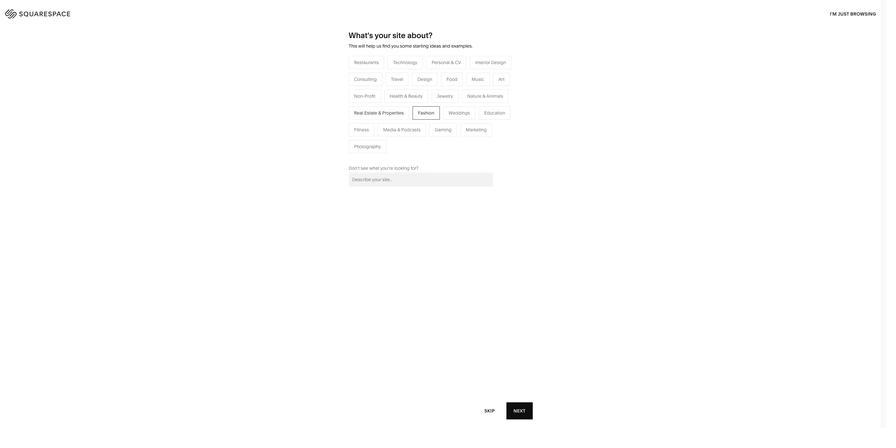 Task type: vqa. For each thing, say whether or not it's contained in the screenshot.
MEDIA & PODCASTS Option
yes



Task type: locate. For each thing, give the bounding box(es) containing it.
1 vertical spatial media & podcasts
[[384, 127, 421, 133]]

home & decor
[[444, 88, 475, 94]]

Fitness radio
[[349, 123, 375, 136]]

non- down the services
[[340, 117, 350, 122]]

restaurants link
[[377, 98, 408, 103]]

travel up the restaurants link
[[377, 88, 389, 94]]

0 horizontal spatial fitness
[[354, 127, 369, 133]]

1 vertical spatial non-
[[340, 117, 350, 122]]

log             in
[[858, 10, 874, 16]]

0 vertical spatial non-
[[354, 93, 365, 99]]

nature inside option
[[468, 93, 482, 99]]

examples.
[[452, 43, 473, 49]]

& up real estate & properties link
[[398, 127, 401, 133]]

estate down weddings link
[[387, 136, 400, 142]]

Fashion radio
[[413, 106, 440, 120]]

1 vertical spatial media
[[384, 127, 397, 133]]

restaurants up consulting radio
[[354, 60, 379, 65]]

non- down the consulting
[[354, 93, 365, 99]]

interior design
[[476, 60, 506, 65]]

0 vertical spatial estate
[[365, 110, 378, 116]]

browsing
[[851, 11, 877, 17]]

Consulting radio
[[349, 73, 382, 86]]

1 vertical spatial design
[[418, 76, 433, 82]]

0 vertical spatial design
[[492, 60, 506, 65]]

properties inside "option"
[[383, 110, 404, 116]]

design
[[492, 60, 506, 65], [418, 76, 433, 82]]

fashion
[[418, 110, 435, 116]]

art
[[499, 76, 505, 82]]

Gaming radio
[[430, 123, 457, 136]]

weddings down events 'link'
[[377, 126, 399, 132]]

help
[[366, 43, 376, 49]]

music
[[472, 76, 485, 82]]

see
[[361, 165, 369, 171]]

1 vertical spatial podcasts
[[402, 127, 421, 133]]

0 horizontal spatial weddings
[[377, 126, 399, 132]]

squarespace logo link
[[13, 7, 185, 18]]

events
[[377, 117, 391, 122]]

0 vertical spatial weddings
[[449, 110, 470, 116]]

media inside 'option'
[[384, 127, 397, 133]]

interior
[[476, 60, 491, 65]]

real estate & properties down weddings link
[[377, 136, 427, 142]]

nature & animals inside nature & animals option
[[468, 93, 504, 99]]

estate up events
[[365, 110, 378, 116]]

design up 'beauty'
[[418, 76, 433, 82]]

travel
[[391, 76, 404, 82], [377, 88, 389, 94]]

real estate & properties up events
[[354, 110, 404, 116]]

services
[[337, 98, 355, 103]]

media down events 'link'
[[384, 127, 397, 133]]

& inside nature & animals option
[[483, 93, 486, 99]]

you're
[[381, 165, 393, 171]]

fitness
[[444, 107, 459, 113], [354, 127, 369, 133]]

1 horizontal spatial animals
[[487, 93, 504, 99]]

nature & animals down home & decor link
[[444, 98, 480, 103]]

nature & animals link
[[444, 98, 486, 103]]

i'm just browsing
[[831, 11, 877, 17]]

restaurants down travel link
[[377, 98, 402, 103]]

fitness down profits
[[354, 127, 369, 133]]

events link
[[377, 117, 397, 122]]

weddings down nature & animals 'link'
[[449, 110, 470, 116]]

1 horizontal spatial travel
[[391, 76, 404, 82]]

Restaurants radio
[[349, 56, 384, 69]]

media & podcasts up real estate & properties link
[[384, 127, 421, 133]]

& up events
[[379, 110, 382, 116]]

weddings
[[449, 110, 470, 116], [377, 126, 399, 132]]

animals inside option
[[487, 93, 504, 99]]

& right health
[[405, 93, 408, 99]]

animals
[[487, 93, 504, 99], [463, 98, 480, 103]]

weddings inside option
[[449, 110, 470, 116]]

media & podcasts link
[[377, 107, 421, 113]]

1 horizontal spatial properties
[[405, 136, 427, 142]]

personal
[[432, 60, 450, 65]]

restaurants
[[354, 60, 379, 65], [377, 98, 402, 103]]

Real Estate & Properties radio
[[349, 106, 409, 120]]

0 vertical spatial restaurants
[[354, 60, 379, 65]]

community & non-profits
[[310, 117, 363, 122]]

estate inside "option"
[[365, 110, 378, 116]]

consulting
[[354, 76, 377, 82]]

animals down decor
[[463, 98, 480, 103]]

& right home
[[458, 88, 461, 94]]

&
[[451, 60, 454, 65], [458, 88, 461, 94], [405, 93, 408, 99], [483, 93, 486, 99], [459, 98, 462, 103], [391, 107, 394, 113], [379, 110, 382, 116], [336, 117, 339, 122], [398, 127, 401, 133], [401, 136, 404, 142]]

1 horizontal spatial real
[[377, 136, 386, 142]]

0 horizontal spatial nature
[[444, 98, 458, 103]]

Travel radio
[[386, 73, 409, 86]]

profit
[[365, 93, 376, 99]]

properties down fashion
[[405, 136, 427, 142]]

real estate & properties inside "option"
[[354, 110, 404, 116]]

0 horizontal spatial properties
[[383, 110, 404, 116]]

Interior Design radio
[[470, 56, 512, 69]]

0 vertical spatial podcasts
[[395, 107, 415, 113]]

0 horizontal spatial estate
[[365, 110, 378, 116]]

1 horizontal spatial weddings
[[449, 110, 470, 116]]

1 horizontal spatial non-
[[354, 93, 365, 99]]

1 vertical spatial fitness
[[354, 127, 369, 133]]

0 vertical spatial fitness
[[444, 107, 459, 113]]

podcasts inside 'option'
[[402, 127, 421, 133]]

0 horizontal spatial travel
[[377, 88, 389, 94]]

podcasts down health & beauty
[[395, 107, 415, 113]]

media & podcasts
[[377, 107, 415, 113], [384, 127, 421, 133]]

non-
[[354, 93, 365, 99], [340, 117, 350, 122]]

estate
[[365, 110, 378, 116], [387, 136, 400, 142]]

photography
[[354, 144, 381, 149]]

ideas
[[430, 43, 442, 49]]

in
[[869, 10, 874, 16]]

nature & animals down the music on the right top of the page
[[468, 93, 504, 99]]

dario image
[[359, 217, 524, 428]]

log
[[858, 10, 868, 16]]

travel up travel link
[[391, 76, 404, 82]]

real up profits
[[354, 110, 364, 116]]

find
[[383, 43, 391, 49]]

nature
[[468, 93, 482, 99], [444, 98, 458, 103]]

profits
[[350, 117, 363, 122]]

0 vertical spatial travel
[[391, 76, 404, 82]]

1 horizontal spatial nature
[[468, 93, 482, 99]]

real
[[354, 110, 364, 116], [377, 136, 386, 142]]

fitness down 'jewelry' "option" at the top
[[444, 107, 459, 113]]

0 vertical spatial real
[[354, 110, 364, 116]]

what's
[[349, 31, 373, 40]]

podcasts up real estate & properties link
[[402, 127, 421, 133]]

0 horizontal spatial real
[[354, 110, 364, 116]]

animals up education
[[487, 93, 504, 99]]

0 vertical spatial real estate & properties
[[354, 110, 404, 116]]

1 vertical spatial restaurants
[[377, 98, 402, 103]]

real estate & properties
[[354, 110, 404, 116], [377, 136, 427, 142]]

for?
[[411, 165, 419, 171]]

nature & animals
[[468, 93, 504, 99], [444, 98, 480, 103]]

properties up events 'link'
[[383, 110, 404, 116]]

this
[[349, 43, 358, 49]]

looking
[[395, 165, 410, 171]]

design right interior
[[492, 60, 506, 65]]

i'm
[[831, 11, 838, 17]]

1 vertical spatial real estate & properties
[[377, 136, 427, 142]]

properties
[[383, 110, 404, 116], [405, 136, 427, 142]]

& left cv
[[451, 60, 454, 65]]

podcasts
[[395, 107, 415, 113], [402, 127, 421, 133]]

media
[[377, 107, 390, 113], [384, 127, 397, 133]]

health & beauty
[[390, 93, 423, 99]]

0 vertical spatial properties
[[383, 110, 404, 116]]

1 horizontal spatial design
[[492, 60, 506, 65]]

media up events
[[377, 107, 390, 113]]

real down weddings link
[[377, 136, 386, 142]]

& right decor
[[483, 93, 486, 99]]

media & podcasts down the restaurants link
[[377, 107, 415, 113]]

personal & cv
[[432, 60, 461, 65]]

1 vertical spatial estate
[[387, 136, 400, 142]]

0 horizontal spatial non-
[[340, 117, 350, 122]]



Task type: describe. For each thing, give the bounding box(es) containing it.
non- inside radio
[[354, 93, 365, 99]]

Personal & CV radio
[[427, 56, 467, 69]]

dario element
[[359, 217, 524, 428]]

0 vertical spatial media
[[377, 107, 390, 113]]

fitness link
[[444, 107, 465, 113]]

what
[[370, 165, 380, 171]]

& down the restaurants link
[[391, 107, 394, 113]]

restaurants inside radio
[[354, 60, 379, 65]]

decor
[[462, 88, 475, 94]]

log             in link
[[858, 10, 874, 16]]

jewelry
[[437, 93, 453, 99]]

health
[[390, 93, 404, 99]]

0 vertical spatial media & podcasts
[[377, 107, 415, 113]]

skip
[[485, 408, 495, 414]]

just
[[839, 11, 850, 17]]

Weddings radio
[[444, 106, 476, 120]]

Don't see what you're looking for? field
[[349, 173, 493, 187]]

Music radio
[[467, 73, 490, 86]]

& inside health & beauty radio
[[405, 93, 408, 99]]

& inside real estate & properties "option"
[[379, 110, 382, 116]]

non-profit
[[354, 93, 376, 99]]

1 vertical spatial weddings
[[377, 126, 399, 132]]

Food radio
[[442, 73, 463, 86]]

home
[[444, 88, 457, 94]]

1 vertical spatial travel
[[377, 88, 389, 94]]

real inside real estate & properties "option"
[[354, 110, 364, 116]]

1 horizontal spatial estate
[[387, 136, 400, 142]]

cv
[[455, 60, 461, 65]]

fitness inside radio
[[354, 127, 369, 133]]

don't see what you're looking for?
[[349, 165, 419, 171]]

Jewelry radio
[[432, 89, 459, 103]]

0 horizontal spatial animals
[[463, 98, 480, 103]]

don't
[[349, 165, 360, 171]]

beauty
[[409, 93, 423, 99]]

Nature & Animals radio
[[462, 89, 509, 103]]

1 vertical spatial properties
[[405, 136, 427, 142]]

1 horizontal spatial fitness
[[444, 107, 459, 113]]

community
[[310, 117, 335, 122]]

and
[[443, 43, 451, 49]]

media & podcasts inside 'option'
[[384, 127, 421, 133]]

Non-Profit radio
[[349, 89, 381, 103]]

skip button
[[478, 402, 502, 420]]

weddings link
[[377, 126, 405, 132]]

your
[[375, 31, 391, 40]]

squarespace logo image
[[13, 7, 87, 18]]

travel inside radio
[[391, 76, 404, 82]]

0 horizontal spatial design
[[418, 76, 433, 82]]

some
[[400, 43, 412, 49]]

Media & Podcasts radio
[[378, 123, 426, 136]]

professional
[[310, 98, 336, 103]]

community & non-profits link
[[310, 117, 370, 122]]

& inside media & podcasts 'option'
[[398, 127, 401, 133]]

professional services link
[[310, 98, 361, 103]]

Art radio
[[494, 73, 510, 86]]

travel link
[[377, 88, 396, 94]]

you
[[392, 43, 399, 49]]

food
[[447, 76, 458, 82]]

about?
[[408, 31, 433, 40]]

1 vertical spatial real
[[377, 136, 386, 142]]

& inside personal & cv radio
[[451, 60, 454, 65]]

site
[[393, 31, 406, 40]]

Photography radio
[[349, 140, 387, 153]]

Marketing radio
[[461, 123, 493, 136]]

Technology radio
[[388, 56, 423, 69]]

i'm just browsing link
[[831, 5, 877, 23]]

next button
[[507, 403, 533, 420]]

& right community
[[336, 117, 339, 122]]

what's your site about? this will help us find you some starting ideas and examples.
[[349, 31, 473, 49]]

real estate & properties link
[[377, 136, 433, 142]]

home & decor link
[[444, 88, 481, 94]]

professional services
[[310, 98, 355, 103]]

Education radio
[[479, 106, 511, 120]]

marketing
[[466, 127, 487, 133]]

& down weddings link
[[401, 136, 404, 142]]

us
[[377, 43, 382, 49]]

Design radio
[[412, 73, 438, 86]]

will
[[359, 43, 365, 49]]

next
[[514, 408, 526, 414]]

Health & Beauty radio
[[385, 89, 428, 103]]

starting
[[413, 43, 429, 49]]

gaming
[[435, 127, 452, 133]]

technology
[[393, 60, 418, 65]]

education
[[485, 110, 506, 116]]

& down home & decor
[[459, 98, 462, 103]]



